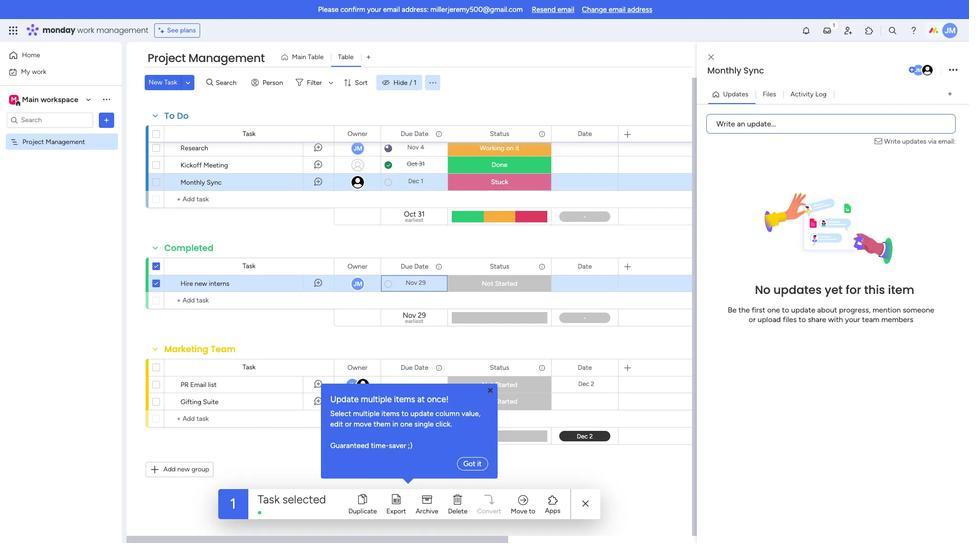 Task type: vqa. For each thing, say whether or not it's contained in the screenshot.
email
yes



Task type: locate. For each thing, give the bounding box(es) containing it.
0 vertical spatial management
[[188, 50, 265, 66]]

updates up files on the bottom of page
[[774, 283, 822, 298]]

column
[[436, 410, 460, 418]]

1 horizontal spatial sync
[[744, 64, 764, 76]]

to up files on the bottom of page
[[782, 306, 790, 315]]

1 earliest from the top
[[405, 217, 424, 224]]

1 horizontal spatial project management
[[148, 50, 265, 66]]

workspace selection element
[[9, 94, 80, 106]]

1 vertical spatial add view image
[[948, 91, 952, 98]]

work
[[77, 25, 94, 36], [32, 68, 46, 76]]

project management up v2 search icon
[[148, 50, 265, 66]]

1 vertical spatial main
[[22, 95, 39, 104]]

activity log
[[791, 90, 827, 98]]

v2 done deadline image
[[385, 161, 392, 170]]

update up single
[[411, 410, 434, 418]]

single
[[415, 420, 434, 429]]

select product image
[[9, 26, 18, 35]]

1 horizontal spatial your
[[845, 315, 860, 325]]

31 inside oct 31 earliest
[[418, 210, 425, 219]]

2 vertical spatial not started
[[482, 398, 518, 406]]

options image down workspace options icon
[[102, 115, 111, 125]]

nov left 4
[[407, 144, 419, 151]]

1
[[414, 79, 417, 87], [421, 178, 423, 185], [230, 496, 236, 513]]

items up 'in'
[[382, 410, 400, 418]]

management up 'search' field
[[188, 50, 265, 66]]

1 vertical spatial due
[[401, 263, 413, 271]]

1 horizontal spatial management
[[188, 50, 265, 66]]

or right edit
[[345, 420, 352, 429]]

0 vertical spatial + add task text field
[[169, 194, 330, 205]]

Owner field
[[345, 129, 370, 139], [345, 262, 370, 272], [345, 363, 370, 373]]

1 owner field from the top
[[345, 129, 370, 139]]

1 horizontal spatial work
[[77, 25, 94, 36]]

monthly sync inside field
[[708, 64, 764, 76]]

to do
[[164, 110, 189, 122]]

3 email from the left
[[609, 5, 626, 14]]

monthly
[[708, 64, 742, 76], [181, 179, 205, 187]]

earliest
[[405, 217, 424, 224], [405, 318, 424, 325], [405, 437, 424, 443]]

meeting
[[203, 161, 228, 170]]

work inside button
[[32, 68, 46, 76]]

project management inside list box
[[22, 138, 85, 146]]

1 vertical spatial update
[[411, 410, 434, 418]]

column information image
[[435, 130, 443, 138], [538, 130, 546, 138], [538, 364, 546, 372]]

options image right terryturtle85@gmail.com icon
[[949, 64, 958, 77]]

update up files on the bottom of page
[[791, 306, 816, 315]]

or
[[749, 315, 756, 325], [345, 420, 352, 429]]

multiple up move
[[353, 410, 380, 418]]

29 up 'nov 29 earliest'
[[419, 279, 426, 287]]

1 not from the top
[[482, 280, 494, 288]]

1 vertical spatial 31
[[418, 210, 425, 219]]

2 vertical spatial earliest
[[405, 437, 424, 443]]

1 vertical spatial updates
[[774, 283, 822, 298]]

group
[[192, 466, 209, 474]]

got it
[[464, 460, 482, 468]]

0 vertical spatial it
[[516, 144, 520, 152]]

arrow down image
[[325, 77, 337, 88]]

dec
[[408, 178, 419, 185], [578, 381, 589, 388]]

1 vertical spatial it
[[478, 460, 482, 468]]

guaranteed time-saver ;)
[[331, 442, 413, 451]]

one up upload
[[767, 306, 780, 315]]

0 vertical spatial update
[[791, 306, 816, 315]]

working on it
[[480, 144, 520, 152]]

1 vertical spatial nov
[[406, 279, 417, 287]]

3 earliest from the top
[[405, 437, 424, 443]]

1 vertical spatial sync
[[207, 179, 222, 187]]

update inside be the first one to update about progress, mention someone or upload files to share with your team members
[[791, 306, 816, 315]]

research
[[181, 144, 208, 152]]

updates for no
[[774, 283, 822, 298]]

due date field for do
[[398, 129, 431, 139]]

delete
[[448, 508, 468, 516]]

main right workspace image
[[22, 95, 39, 104]]

oct down dec 1
[[404, 210, 416, 219]]

1 horizontal spatial write
[[884, 137, 901, 145]]

2 email from the left
[[558, 5, 575, 14]]

0 horizontal spatial update
[[411, 410, 434, 418]]

owner for do
[[348, 130, 368, 138]]

1 date field from the top
[[576, 129, 594, 139]]

management inside list box
[[46, 138, 85, 146]]

0 vertical spatial 29
[[419, 279, 426, 287]]

2 not started from the top
[[482, 381, 518, 389]]

1 vertical spatial one
[[401, 420, 413, 429]]

work right my
[[32, 68, 46, 76]]

add view image up email:
[[948, 91, 952, 98]]

0 horizontal spatial email
[[383, 5, 400, 14]]

0 horizontal spatial one
[[401, 420, 413, 429]]

monthly inside field
[[708, 64, 742, 76]]

2 table from the left
[[338, 53, 354, 61]]

new for add
[[177, 466, 190, 474]]

Search in workspace field
[[20, 115, 80, 126]]

29 down nov 29
[[418, 312, 426, 320]]

table inside button
[[338, 53, 354, 61]]

dec for dec 2
[[578, 381, 589, 388]]

1 horizontal spatial or
[[749, 315, 756, 325]]

monthly down 'kickoff'
[[181, 179, 205, 187]]

2 vertical spatial status
[[490, 364, 509, 372]]

status
[[490, 130, 509, 138], [490, 263, 509, 271], [490, 364, 509, 372]]

oct down 'nov 4'
[[407, 161, 417, 168]]

1 horizontal spatial table
[[338, 53, 354, 61]]

filter button
[[292, 75, 337, 90]]

new inside button
[[177, 466, 190, 474]]

update
[[331, 394, 359, 405]]

1 vertical spatial project management
[[22, 138, 85, 146]]

sync up files
[[744, 64, 764, 76]]

31
[[419, 161, 425, 168], [418, 210, 425, 219]]

31 for oct 31
[[419, 161, 425, 168]]

due date field for team
[[398, 363, 431, 373]]

items inside select multiple items to update column value, edit or move them in one single click.
[[382, 410, 400, 418]]

0 vertical spatial sync
[[744, 64, 764, 76]]

hide / 1
[[394, 79, 417, 87]]

0 vertical spatial earliest
[[405, 217, 424, 224]]

date
[[414, 130, 429, 138], [578, 130, 592, 138], [414, 263, 429, 271], [578, 263, 592, 271], [414, 364, 429, 372], [578, 364, 592, 372]]

got
[[464, 460, 476, 468]]

with
[[828, 315, 843, 325]]

0 horizontal spatial project
[[22, 138, 44, 146]]

2 vertical spatial owner field
[[345, 363, 370, 373]]

earliest down nov 29
[[405, 318, 424, 325]]

team
[[211, 344, 236, 355]]

0 vertical spatial nov
[[407, 144, 419, 151]]

Due Date field
[[398, 129, 431, 139], [398, 262, 431, 272], [398, 363, 431, 373]]

0 vertical spatial date field
[[576, 129, 594, 139]]

1 vertical spatial not started
[[482, 381, 518, 389]]

got it link
[[457, 457, 488, 471]]

0 vertical spatial started
[[495, 280, 518, 288]]

nov for working
[[407, 144, 419, 151]]

option
[[0, 133, 122, 135]]

apps image
[[865, 26, 874, 35]]

date field for team
[[576, 363, 594, 373]]

monthly sync up updates
[[708, 64, 764, 76]]

project up new task
[[148, 50, 186, 66]]

0 horizontal spatial your
[[367, 5, 381, 14]]

dec for dec 1
[[408, 178, 419, 185]]

+ Add task text field
[[169, 194, 330, 205], [169, 295, 330, 307], [169, 414, 330, 425]]

1 horizontal spatial monthly
[[708, 64, 742, 76]]

write left an
[[717, 119, 735, 128]]

0 vertical spatial write
[[717, 119, 735, 128]]

2 vertical spatial nov
[[403, 312, 416, 320]]

3 owner from the top
[[348, 364, 368, 372]]

0 vertical spatial monthly sync
[[708, 64, 764, 76]]

0 vertical spatial not
[[482, 280, 494, 288]]

2 + add task text field from the top
[[169, 295, 330, 307]]

1 vertical spatial project
[[22, 138, 44, 146]]

2 horizontal spatial 1
[[421, 178, 423, 185]]

archive
[[416, 508, 439, 516]]

table up sort popup button
[[338, 53, 354, 61]]

main for main table
[[292, 53, 306, 61]]

0 vertical spatial project management
[[148, 50, 265, 66]]

1 status from the top
[[490, 130, 509, 138]]

1 horizontal spatial options image
[[949, 64, 958, 77]]

1 status field from the top
[[488, 129, 512, 139]]

2 owner from the top
[[348, 263, 368, 271]]

main inside "workspace selection" element
[[22, 95, 39, 104]]

0 vertical spatial main
[[292, 53, 306, 61]]

0 vertical spatial status
[[490, 130, 509, 138]]

updates
[[902, 137, 927, 145], [774, 283, 822, 298]]

1 vertical spatial write
[[884, 137, 901, 145]]

table up filter
[[308, 53, 324, 61]]

29 inside 'nov 29 earliest'
[[418, 312, 426, 320]]

0 vertical spatial monthly
[[708, 64, 742, 76]]

0 horizontal spatial management
[[46, 138, 85, 146]]

1 started from the top
[[495, 280, 518, 288]]

+ add task text field for oct
[[169, 194, 330, 205]]

1 horizontal spatial dec
[[578, 381, 589, 388]]

3 status field from the top
[[488, 363, 512, 373]]

updates for write
[[902, 137, 927, 145]]

multiple inside select multiple items to update column value, edit or move them in one single click.
[[353, 410, 380, 418]]

table
[[308, 53, 324, 61], [338, 53, 354, 61]]

plans
[[180, 26, 196, 34]]

to down update multiple items at once!
[[402, 410, 409, 418]]

due date up at
[[401, 364, 429, 372]]

1 vertical spatial monthly
[[181, 179, 205, 187]]

0 vertical spatial owner field
[[345, 129, 370, 139]]

0 vertical spatial 31
[[419, 161, 425, 168]]

hire new interns
[[181, 280, 229, 288]]

project down search in workspace field
[[22, 138, 44, 146]]

updates left the via
[[902, 137, 927, 145]]

add view image right table button on the top left of the page
[[367, 54, 371, 61]]

Completed field
[[162, 242, 216, 255]]

1 horizontal spatial update
[[791, 306, 816, 315]]

0 vertical spatial or
[[749, 315, 756, 325]]

new right add
[[177, 466, 190, 474]]

main table
[[292, 53, 324, 61]]

management inside field
[[188, 50, 265, 66]]

work right monday
[[77, 25, 94, 36]]

your down progress,
[[845, 315, 860, 325]]

updates button
[[709, 87, 756, 102]]

files
[[763, 90, 776, 98]]

dapulse addbtn image
[[909, 67, 915, 73]]

duplicate
[[349, 508, 377, 516]]

status for do
[[490, 130, 509, 138]]

options image
[[949, 64, 958, 77], [102, 115, 111, 125]]

0 vertical spatial 1
[[414, 79, 417, 87]]

nov 29
[[406, 279, 426, 287]]

item
[[888, 283, 915, 298]]

0 horizontal spatial monthly sync
[[181, 179, 222, 187]]

table inside button
[[308, 53, 324, 61]]

earliest inside 'nov 29 earliest'
[[405, 318, 424, 325]]

2 vertical spatial date field
[[576, 363, 594, 373]]

invite members image
[[844, 26, 853, 35]]

sync inside field
[[744, 64, 764, 76]]

column information image for marketing team
[[538, 364, 546, 372]]

log
[[816, 90, 827, 98]]

1 vertical spatial oct
[[404, 210, 416, 219]]

3 date field from the top
[[576, 363, 594, 373]]

write inside write an update... button
[[717, 119, 735, 128]]

date field for do
[[576, 129, 594, 139]]

hide
[[394, 79, 408, 87]]

0 vertical spatial work
[[77, 25, 94, 36]]

2 status from the top
[[490, 263, 509, 271]]

task
[[164, 78, 177, 86], [243, 130, 256, 138], [243, 262, 256, 270], [243, 364, 256, 372], [258, 493, 280, 507]]

workspace image
[[9, 94, 19, 105]]

main inside button
[[292, 53, 306, 61]]

items left at
[[394, 394, 416, 405]]

1 horizontal spatial one
[[767, 306, 780, 315]]

email right resend at the top right
[[558, 5, 575, 14]]

kickoff meeting
[[181, 161, 228, 170]]

task inside button
[[164, 78, 177, 86]]

Monthly Sync field
[[705, 64, 907, 77]]

it inside "link"
[[478, 460, 482, 468]]

1 horizontal spatial updates
[[902, 137, 927, 145]]

3 due date field from the top
[[398, 363, 431, 373]]

column information image for to do
[[538, 130, 546, 138]]

due up 'nov 4'
[[401, 130, 413, 138]]

2 vertical spatial status field
[[488, 363, 512, 373]]

project inside the project management field
[[148, 50, 186, 66]]

nov 29 earliest
[[403, 312, 426, 325]]

Status field
[[488, 129, 512, 139], [488, 262, 512, 272], [488, 363, 512, 373]]

multiple up them
[[361, 394, 392, 405]]

status for team
[[490, 364, 509, 372]]

2 earliest from the top
[[405, 318, 424, 325]]

search everything image
[[888, 26, 898, 35]]

2 due from the top
[[401, 263, 413, 271]]

not
[[482, 280, 494, 288], [482, 381, 494, 389], [482, 398, 494, 406]]

monday work management
[[43, 25, 148, 36]]

work for monday
[[77, 25, 94, 36]]

oct 31 earliest
[[404, 210, 425, 224]]

completed
[[164, 242, 214, 254]]

To Do field
[[162, 110, 191, 122]]

3 status from the top
[[490, 364, 509, 372]]

1 vertical spatial status
[[490, 263, 509, 271]]

nov inside 'nov 29 earliest'
[[403, 312, 416, 320]]

one right 'in'
[[401, 420, 413, 429]]

due date field up 'nov 4'
[[398, 129, 431, 139]]

dec left 2 on the right of page
[[578, 381, 589, 388]]

2 not from the top
[[482, 381, 494, 389]]

2 date field from the top
[[576, 262, 594, 272]]

1 vertical spatial new
[[177, 466, 190, 474]]

started for interns
[[495, 280, 518, 288]]

upload
[[758, 315, 781, 325]]

1 due date field from the top
[[398, 129, 431, 139]]

1 not started from the top
[[482, 280, 518, 288]]

2 vertical spatial due date field
[[398, 363, 431, 373]]

via
[[928, 137, 937, 145]]

dec down oct 31
[[408, 178, 419, 185]]

0 vertical spatial multiple
[[361, 394, 392, 405]]

oct
[[407, 161, 417, 168], [404, 210, 416, 219]]

2 vertical spatial started
[[495, 398, 518, 406]]

it right got
[[478, 460, 482, 468]]

started for list
[[495, 381, 518, 389]]

2 vertical spatial not
[[482, 398, 494, 406]]

sort button
[[340, 75, 374, 90]]

new right hire
[[195, 280, 207, 288]]

it
[[516, 144, 520, 152], [478, 460, 482, 468]]

terryturtle85@gmail.com image
[[922, 64, 934, 76]]

gifting suite
[[181, 398, 219, 407]]

2 horizontal spatial email
[[609, 5, 626, 14]]

management
[[188, 50, 265, 66], [46, 138, 85, 146]]

3 started from the top
[[495, 398, 518, 406]]

not for list
[[482, 381, 494, 389]]

0 vertical spatial due
[[401, 130, 413, 138]]

multiple for select
[[353, 410, 380, 418]]

nov down nov 29
[[403, 312, 416, 320]]

one
[[767, 306, 780, 315], [401, 420, 413, 429]]

sync down "meeting"
[[207, 179, 222, 187]]

due date up nov 29
[[401, 263, 429, 271]]

earliest inside oct 31 earliest
[[405, 217, 424, 224]]

project management down search in workspace field
[[22, 138, 85, 146]]

change email address link
[[582, 5, 653, 14]]

monthly down close icon
[[708, 64, 742, 76]]

write for write updates via email:
[[884, 137, 901, 145]]

suite
[[203, 398, 219, 407]]

2 due date field from the top
[[398, 262, 431, 272]]

1 vertical spatial management
[[46, 138, 85, 146]]

1 horizontal spatial main
[[292, 53, 306, 61]]

3 owner field from the top
[[345, 363, 370, 373]]

1 vertical spatial status field
[[488, 262, 512, 272]]

3 not from the top
[[482, 398, 494, 406]]

marketing team
[[164, 344, 236, 355]]

email right change at the top right of the page
[[609, 5, 626, 14]]

due up nov 29
[[401, 263, 413, 271]]

update multiple items at once!
[[331, 394, 449, 405]]

oct inside oct 31 earliest
[[404, 210, 416, 219]]

0 vertical spatial updates
[[902, 137, 927, 145]]

0 horizontal spatial table
[[308, 53, 324, 61]]

change
[[582, 5, 607, 14]]

write an update...
[[717, 119, 776, 128]]

due date field up nov 29
[[398, 262, 431, 272]]

main up filter popup button
[[292, 53, 306, 61]]

monthly sync down the kickoff meeting
[[181, 179, 222, 187]]

someone
[[903, 306, 935, 315]]

one inside select multiple items to update column value, edit or move them in one single click.
[[401, 420, 413, 429]]

earliest down single
[[405, 437, 424, 443]]

1 vertical spatial owner
[[348, 263, 368, 271]]

status field for do
[[488, 129, 512, 139]]

earliest down dec 1
[[405, 217, 424, 224]]

31 down 4
[[419, 161, 425, 168]]

time-
[[371, 442, 389, 451]]

due date up 'nov 4'
[[401, 130, 429, 138]]

activity
[[791, 90, 814, 98]]

2
[[591, 381, 594, 388]]

0 horizontal spatial dec
[[408, 178, 419, 185]]

1 vertical spatial 29
[[418, 312, 426, 320]]

due date field up at
[[398, 363, 431, 373]]

interns
[[209, 280, 229, 288]]

email
[[190, 381, 206, 389]]

list
[[208, 381, 217, 389]]

or down "first"
[[749, 315, 756, 325]]

work for my
[[32, 68, 46, 76]]

add view image
[[367, 54, 371, 61], [948, 91, 952, 98]]

hire
[[181, 280, 193, 288]]

0 horizontal spatial write
[[717, 119, 735, 128]]

nov
[[407, 144, 419, 151], [406, 279, 417, 287], [403, 312, 416, 320]]

management down search in workspace field
[[46, 138, 85, 146]]

it right 'on'
[[516, 144, 520, 152]]

Search field
[[213, 76, 242, 89]]

31 for oct 31 earliest
[[418, 210, 425, 219]]

dapulse drag 2 image
[[698, 282, 702, 293]]

3 due date from the top
[[401, 364, 429, 372]]

multiple
[[361, 394, 392, 405], [353, 410, 380, 418]]

write left the via
[[884, 137, 901, 145]]

1 vertical spatial date field
[[576, 262, 594, 272]]

your inside be the first one to update about progress, mention someone or upload files to share with your team members
[[845, 315, 860, 325]]

1 + add task text field from the top
[[169, 194, 330, 205]]

2 vertical spatial 1
[[230, 496, 236, 513]]

2 started from the top
[[495, 381, 518, 389]]

sync
[[744, 64, 764, 76], [207, 179, 222, 187]]

column information image
[[435, 263, 443, 271], [538, 263, 546, 271], [435, 364, 443, 372]]

0 vertical spatial one
[[767, 306, 780, 315]]

due up update multiple items at once!
[[401, 364, 413, 372]]

1 vertical spatial work
[[32, 68, 46, 76]]

Date field
[[576, 129, 594, 139], [576, 262, 594, 272], [576, 363, 594, 373]]

1 owner from the top
[[348, 130, 368, 138]]

column information image for completed
[[435, 263, 443, 271]]

members
[[882, 315, 914, 325]]

1 due date from the top
[[401, 130, 429, 138]]

31 down dec 1
[[418, 210, 425, 219]]

to inside select multiple items to update column value, edit or move them in one single click.
[[402, 410, 409, 418]]

0 horizontal spatial or
[[345, 420, 352, 429]]

nov up 'nov 29 earliest'
[[406, 279, 417, 287]]

new for hire
[[195, 280, 207, 288]]

your
[[367, 5, 381, 14], [845, 315, 860, 325]]

resend email link
[[532, 5, 575, 14]]

1 vertical spatial multiple
[[353, 410, 380, 418]]

1 vertical spatial due date field
[[398, 262, 431, 272]]

project management
[[148, 50, 265, 66], [22, 138, 85, 146]]

update inside select multiple items to update column value, edit or move them in one single click.
[[411, 410, 434, 418]]

selected
[[283, 493, 326, 507]]

multiple for update
[[361, 394, 392, 405]]

3 due from the top
[[401, 364, 413, 372]]

saver
[[389, 442, 407, 451]]

owner field for do
[[345, 129, 370, 139]]

owner field for team
[[345, 363, 370, 373]]

add
[[163, 466, 176, 474]]

1 vertical spatial your
[[845, 315, 860, 325]]

your right confirm
[[367, 5, 381, 14]]

not started for interns
[[482, 280, 518, 288]]

email left 'address:'
[[383, 5, 400, 14]]

1 due from the top
[[401, 130, 413, 138]]

1 table from the left
[[308, 53, 324, 61]]



Task type: describe. For each thing, give the bounding box(es) containing it.
share
[[808, 315, 827, 325]]

3 not started from the top
[[482, 398, 518, 406]]

be the first one to update about progress, mention someone or upload files to share with your team members
[[728, 306, 935, 325]]

person
[[263, 79, 283, 87]]

oct for oct 31 earliest
[[404, 210, 416, 219]]

to right files on the bottom of page
[[799, 315, 806, 325]]

nov for not
[[406, 279, 417, 287]]

help image
[[909, 26, 919, 35]]

3 + add task text field from the top
[[169, 414, 330, 425]]

millerjeremy500@gmail.com
[[430, 5, 523, 14]]

address
[[628, 5, 653, 14]]

new task button
[[145, 75, 181, 90]]

Marketing Team field
[[162, 344, 238, 356]]

or inside be the first one to update about progress, mention someone or upload files to share with your team members
[[749, 315, 756, 325]]

in
[[393, 420, 399, 429]]

jeremy miller image
[[913, 64, 925, 76]]

to
[[164, 110, 175, 122]]

to right move
[[529, 508, 536, 516]]

add new group
[[163, 466, 209, 474]]

column information image for marketing team
[[435, 364, 443, 372]]

0 vertical spatial your
[[367, 5, 381, 14]]

project inside project management list box
[[22, 138, 44, 146]]

earliest for oct
[[405, 217, 424, 224]]

on
[[506, 144, 514, 152]]

1 image
[[830, 20, 838, 30]]

1 horizontal spatial 1
[[414, 79, 417, 87]]

pr email list
[[181, 381, 217, 389]]

write updates via email:
[[884, 137, 956, 145]]

click.
[[436, 420, 452, 429]]

no updates yet for this item
[[755, 283, 915, 298]]

2 owner field from the top
[[345, 262, 370, 272]]

new
[[149, 78, 163, 86]]

dec 1
[[408, 178, 423, 185]]

close image
[[708, 54, 714, 61]]

due for team
[[401, 364, 413, 372]]

email:
[[939, 137, 956, 145]]

pr
[[181, 381, 189, 389]]

due for do
[[401, 130, 413, 138]]

resend
[[532, 5, 556, 14]]

one inside be the first one to update about progress, mention someone or upload files to share with your team members
[[767, 306, 780, 315]]

due date for do
[[401, 130, 429, 138]]

2 due date from the top
[[401, 263, 429, 271]]

address:
[[402, 5, 429, 14]]

done
[[492, 161, 508, 169]]

Project Management field
[[145, 50, 267, 66]]

at
[[418, 394, 425, 405]]

management
[[96, 25, 148, 36]]

0 vertical spatial add view image
[[367, 54, 371, 61]]

write for write an update...
[[717, 119, 735, 128]]

please confirm your email address: millerjeremy500@gmail.com
[[318, 5, 523, 14]]

be
[[728, 306, 737, 315]]

activity log button
[[784, 87, 834, 102]]

main for main workspace
[[22, 95, 39, 104]]

status field for team
[[488, 363, 512, 373]]

move
[[354, 420, 372, 429]]

an
[[737, 119, 745, 128]]

yet
[[825, 283, 843, 298]]

1 vertical spatial monthly sync
[[181, 179, 222, 187]]

files
[[783, 315, 797, 325]]

0 vertical spatial options image
[[949, 64, 958, 77]]

email for resend email
[[558, 5, 575, 14]]

team
[[862, 315, 880, 325]]

1 horizontal spatial add view image
[[948, 91, 952, 98]]

project management list box
[[0, 132, 122, 279]]

add new group button
[[146, 462, 214, 478]]

items for to
[[382, 410, 400, 418]]

0 horizontal spatial sync
[[207, 179, 222, 187]]

inbox image
[[823, 26, 832, 35]]

1 email from the left
[[383, 5, 400, 14]]

email for change email address
[[609, 5, 626, 14]]

1 horizontal spatial it
[[516, 144, 520, 152]]

table button
[[331, 50, 361, 65]]

29 for nov 29
[[419, 279, 426, 287]]

0 horizontal spatial monthly
[[181, 179, 205, 187]]

my work
[[21, 68, 46, 76]]

1 vertical spatial options image
[[102, 115, 111, 125]]

resend email
[[532, 5, 575, 14]]

workspace options image
[[102, 95, 111, 104]]

oct 31
[[407, 161, 425, 168]]

progress,
[[839, 306, 871, 315]]

earliest for nov
[[405, 318, 424, 325]]

0 horizontal spatial 1
[[230, 496, 236, 513]]

for
[[846, 283, 861, 298]]

files button
[[756, 87, 784, 102]]

+ add task text field for nov
[[169, 295, 330, 307]]

my work button
[[6, 64, 103, 80]]

notifications image
[[802, 26, 811, 35]]

apps
[[545, 507, 561, 515]]

filter
[[307, 79, 322, 87]]

2 status field from the top
[[488, 262, 512, 272]]

project management inside field
[[148, 50, 265, 66]]

home button
[[6, 48, 103, 63]]

select multiple items to update column value, edit or move them in one single click.
[[331, 410, 481, 429]]

not for interns
[[482, 280, 494, 288]]

task for completed
[[243, 262, 256, 270]]

jeremy miller image
[[943, 23, 958, 38]]

please
[[318, 5, 339, 14]]

dec 2
[[578, 381, 594, 388]]

my
[[21, 68, 30, 76]]

edit
[[331, 420, 343, 429]]

items for at
[[394, 394, 416, 405]]

guaranteed
[[331, 442, 369, 451]]

see
[[167, 26, 178, 34]]

task for marketing team
[[243, 364, 256, 372]]

kickoff
[[181, 161, 202, 170]]

owner for team
[[348, 364, 368, 372]]

v2 search image
[[206, 77, 213, 88]]

not started for list
[[482, 381, 518, 389]]

stuck
[[491, 178, 508, 186]]

export
[[387, 508, 407, 516]]

see plans button
[[154, 23, 200, 38]]

first
[[752, 306, 766, 315]]

main workspace
[[22, 95, 78, 104]]

29 for nov 29 earliest
[[418, 312, 426, 320]]

menu image
[[428, 78, 438, 87]]

marketing
[[164, 344, 208, 355]]

envelope o image
[[875, 136, 884, 146]]

no
[[755, 283, 771, 298]]

update...
[[747, 119, 776, 128]]

4
[[420, 144, 424, 151]]

nov 4
[[407, 144, 424, 151]]

do
[[177, 110, 189, 122]]

due date for team
[[401, 364, 429, 372]]

oct for oct 31
[[407, 161, 417, 168]]

confirm
[[341, 5, 365, 14]]

updates
[[723, 90, 749, 98]]

mention
[[873, 306, 901, 315]]

gifting
[[181, 398, 201, 407]]

monday
[[43, 25, 75, 36]]

angle down image
[[186, 79, 190, 86]]

;)
[[408, 442, 413, 451]]

1 vertical spatial 1
[[421, 178, 423, 185]]

or inside select multiple items to update column value, edit or move them in one single click.
[[345, 420, 352, 429]]

home
[[22, 51, 40, 59]]

task for to do
[[243, 130, 256, 138]]

select
[[331, 410, 352, 418]]



